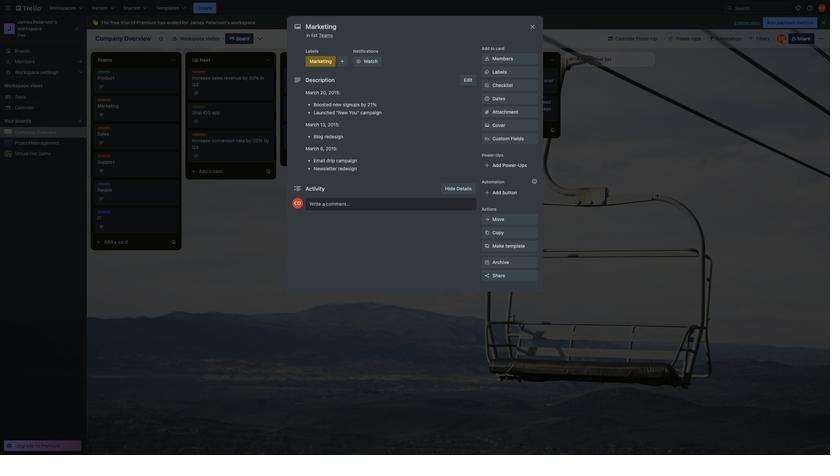 Task type: locate. For each thing, give the bounding box(es) containing it.
march up 'data'
[[306, 122, 319, 128]]

add a card button
[[473, 125, 548, 136], [283, 153, 358, 164], [188, 166, 263, 177], [93, 237, 168, 248]]

ios
[[203, 110, 211, 116]]

1 vertical spatial create from template… image
[[266, 169, 271, 174]]

share down 'method'
[[798, 36, 811, 41]]

sm image inside archive link
[[484, 259, 491, 266]]

2 march from the top
[[306, 122, 319, 128]]

sm image inside checklist link
[[484, 82, 491, 89]]

sm image
[[484, 122, 491, 129], [484, 259, 491, 266]]

1 increase from the top
[[192, 75, 211, 81]]

sm image inside copy link
[[484, 230, 491, 236]]

labels
[[306, 49, 319, 54], [493, 69, 507, 75]]

color: green, title: "product" element up the oct 17, 2022 checkbox
[[287, 99, 302, 104]]

share down the archive
[[493, 273, 506, 279]]

1 horizontal spatial overview
[[124, 35, 151, 42]]

color: yellow, title: "marketing" element for analytics data
[[287, 127, 307, 132]]

color: yellow, title: "marketing" element up oct 17, 2022
[[302, 99, 321, 104]]

20%
[[253, 138, 263, 144]]

christina overa (christinaovera) image
[[778, 34, 787, 43], [293, 198, 303, 209]]

increase
[[192, 75, 211, 81], [192, 138, 211, 144]]

marketing marketing
[[98, 99, 119, 109]]

sm image inside make template link
[[484, 243, 491, 250]]

product
[[98, 71, 113, 76], [98, 75, 115, 81], [287, 99, 302, 104], [192, 106, 208, 111]]

2022 right the 17,
[[309, 112, 319, 117]]

marketing inside product marketing brand guidelines
[[302, 99, 321, 104]]

marketing down product product
[[98, 99, 117, 104]]

0 horizontal spatial color: orange, title: "sales" element
[[98, 127, 111, 132]]

2 bravo from the top
[[477, 99, 489, 105]]

labels down in list teams
[[306, 49, 319, 54]]

share for the topmost share button
[[798, 36, 811, 41]]

add a card button up custom fields
[[473, 125, 548, 136]]

members down add to card in the right top of the page
[[493, 56, 514, 61]]

0 notifications image
[[795, 4, 803, 12]]

2 sm image from the top
[[484, 259, 491, 266]]

sm image inside labels link
[[484, 69, 491, 75]]

add a card button for create from template… icon
[[93, 237, 168, 248]]

free
[[111, 20, 120, 25]]

0 vertical spatial color: green, title: "product" element
[[98, 71, 113, 76]]

peterson's inside james peterson's workspace free
[[33, 19, 57, 25]]

overview
[[124, 35, 151, 42], [36, 130, 56, 135]]

sales
[[192, 71, 203, 76], [98, 127, 108, 132], [98, 131, 109, 137]]

1 q3 from the top
[[192, 82, 199, 87]]

company overview inside text field
[[96, 35, 151, 42]]

card down it link
[[118, 239, 128, 245]]

card down march 6, 2015:
[[308, 155, 318, 161]]

oct for engineering
[[295, 84, 302, 89]]

increase inside sales increase sales revenue by 30% in q3
[[192, 75, 211, 81]]

in inside bravo to tom for answering the most customer support emails ever received in one day!
[[497, 84, 500, 90]]

Oct 17, 2022 checkbox
[[287, 111, 321, 119]]

share button down 'method'
[[789, 33, 815, 44]]

2 oct from the top
[[295, 112, 302, 117]]

answering
[[514, 71, 536, 77]]

marketing inside marketing increase conversion rate by 20% by q3
[[192, 134, 212, 139]]

people link
[[98, 187, 175, 194]]

sales down marketing marketing
[[98, 127, 108, 132]]

ups up add power-ups
[[496, 153, 504, 158]]

0 vertical spatial company
[[96, 35, 123, 42]]

by
[[243, 75, 248, 81], [361, 102, 366, 108], [246, 138, 252, 144], [264, 138, 269, 144]]

sm image inside "members" link
[[484, 55, 491, 62]]

people
[[98, 183, 111, 188], [98, 187, 112, 193]]

workspace inside james peterson's workspace free
[[17, 26, 42, 31]]

cover
[[493, 123, 506, 128]]

sm image for copy
[[484, 230, 491, 236]]

attachment
[[493, 109, 519, 115]]

views
[[30, 83, 43, 88]]

virtual pet game link
[[15, 151, 83, 157]]

color: red, title: "support" element
[[98, 155, 113, 160]]

1 horizontal spatial company
[[96, 35, 123, 42]]

product product
[[98, 71, 115, 81]]

2 horizontal spatial ups
[[693, 36, 701, 41]]

1 vertical spatial the
[[534, 99, 541, 105]]

to
[[491, 46, 495, 51], [490, 71, 495, 77], [490, 99, 495, 105], [35, 443, 40, 449]]

1 vertical spatial march
[[306, 122, 319, 128]]

oct for brand
[[295, 112, 302, 117]]

1 horizontal spatial company overview
[[96, 35, 151, 42]]

sm image left watch on the left
[[355, 58, 362, 65]]

increase for increase sales revenue by 30% in q3
[[192, 75, 211, 81]]

1 vertical spatial q3
[[192, 145, 199, 150]]

q3 inside marketing increase conversion rate by 20% by q3
[[192, 145, 199, 150]]

marketing up oct 17, 2022
[[302, 99, 321, 104]]

the up landing
[[534, 99, 541, 105]]

sm image up the most
[[484, 69, 491, 75]]

show menu image
[[818, 35, 825, 42]]

for right ended
[[182, 20, 189, 25]]

overview down of
[[124, 35, 151, 42]]

0 vertical spatial color: blue, title: "it" element
[[287, 71, 301, 76]]

by inside "boosted new signups by 21% launched "new you" campaign"
[[361, 102, 366, 108]]

ups inside the power-ups button
[[693, 36, 701, 41]]

march 20, 2015:
[[306, 90, 341, 96]]

blog
[[333, 75, 342, 81], [314, 134, 324, 140]]

workspace up free
[[17, 26, 42, 31]]

list left teams at the top left
[[312, 32, 318, 38]]

sm image inside cover link
[[484, 122, 491, 129]]

filters
[[757, 36, 771, 41]]

to for premium
[[35, 443, 40, 449]]

1 horizontal spatial list
[[605, 56, 612, 62]]

1 people from the top
[[98, 183, 111, 188]]

color: orange, title: "sales" element
[[192, 71, 206, 76], [98, 127, 111, 132]]

members link down boards in the left of the page
[[0, 56, 87, 67]]

to inside bravo to lauren for taking the lead and finishing the new landing page design!
[[490, 99, 495, 105]]

sm image for make template
[[484, 243, 491, 250]]

power- inside button
[[677, 36, 693, 41]]

2022 for brand
[[309, 112, 319, 117]]

email drip campaign newsletter redesign
[[314, 158, 357, 172]]

1 vertical spatial increase
[[192, 138, 211, 144]]

company inside text field
[[96, 35, 123, 42]]

1 vertical spatial workspace
[[17, 26, 42, 31]]

marketing up sales sales
[[98, 103, 119, 109]]

march down nov 24, 2022
[[306, 146, 319, 152]]

1 vertical spatial labels
[[493, 69, 507, 75]]

1 vertical spatial oct
[[295, 112, 302, 117]]

list inside add another list button
[[605, 56, 612, 62]]

q3 inside sales increase sales revenue by 30% in q3
[[192, 82, 199, 87]]

2 horizontal spatial in
[[497, 84, 500, 90]]

it inside it develop engineering blog
[[287, 71, 291, 76]]

1 sm image from the top
[[484, 122, 491, 129]]

2022 inside option
[[310, 84, 320, 89]]

to up finishing
[[490, 99, 495, 105]]

redesign
[[325, 134, 344, 140], [338, 166, 357, 172]]

add a card button down increase conversion rate by 20% by q3 'link'
[[188, 166, 263, 177]]

color: blue, title: "it" element
[[287, 71, 301, 76], [98, 211, 111, 216]]

color: green, title: "product" element left app
[[192, 106, 208, 111]]

product link
[[98, 75, 175, 81]]

1 horizontal spatial premium
[[137, 20, 157, 25]]

1 vertical spatial christina overa (christinaovera) image
[[293, 198, 303, 209]]

free
[[17, 33, 26, 38]]

color: yellow, title: "marketing" element
[[306, 56, 336, 67], [98, 99, 117, 104], [302, 99, 321, 104], [287, 127, 307, 132], [192, 134, 212, 139]]

march 13, 2015:
[[306, 122, 340, 128]]

0 vertical spatial labels
[[306, 49, 319, 54]]

workspace for workspace views
[[4, 83, 29, 88]]

automation up add button
[[482, 180, 505, 185]]

1 vertical spatial sm image
[[484, 259, 491, 266]]

workspace left visible
[[180, 36, 205, 41]]

peterson's up boards link
[[33, 19, 57, 25]]

product inside product marketing brand guidelines
[[287, 99, 302, 104]]

guidelines
[[301, 103, 324, 109]]

calendar down table
[[15, 105, 34, 111]]

1 march from the top
[[306, 90, 319, 96]]

color: yellow, title: "marketing" element up it develop engineering blog
[[306, 56, 336, 67]]

1 horizontal spatial workspace
[[231, 20, 255, 25]]

bravo inside bravo to lauren for taking the lead and finishing the new landing page design!
[[477, 99, 489, 105]]

bravo to tom for answering the most customer support emails ever received in one day!
[[477, 71, 554, 90]]

1 vertical spatial bravo
[[477, 99, 489, 105]]

add a card button down march 6, 2015:
[[283, 153, 358, 164]]

increase inside marketing increase conversion rate by 20% by q3
[[192, 138, 211, 144]]

teams
[[319, 32, 333, 38]]

1 horizontal spatial create from template… image
[[550, 128, 556, 133]]

support up day!
[[511, 78, 529, 83]]

6,
[[321, 146, 325, 152]]

company overview up the "project management"
[[15, 130, 56, 135]]

watch
[[364, 58, 378, 64]]

sales for increase
[[192, 71, 203, 76]]

color: purple, title: "people" element
[[98, 183, 111, 188]]

redesign right newsletter
[[338, 166, 357, 172]]

1 vertical spatial 2022
[[309, 112, 319, 117]]

1 vertical spatial redesign
[[338, 166, 357, 172]]

sales left sales
[[192, 71, 203, 76]]

add a card for add a card button corresponding to create from template… icon
[[104, 239, 128, 245]]

1 horizontal spatial members
[[493, 56, 514, 61]]

lauren
[[496, 99, 511, 105]]

sm image left checklist
[[484, 82, 491, 89]]

table
[[15, 94, 26, 100]]

1 vertical spatial share
[[493, 273, 506, 279]]

it link
[[98, 215, 175, 222]]

campaign down 21%
[[361, 110, 382, 116]]

Board name text field
[[92, 33, 155, 44]]

company overview link
[[15, 129, 83, 136]]

2 increase from the top
[[192, 138, 211, 144]]

upgrade to premium
[[15, 443, 60, 449]]

product inside product product
[[98, 71, 113, 76]]

1 vertical spatial calendar
[[15, 105, 34, 111]]

2022 down description
[[310, 84, 320, 89]]

sm image inside "watch" button
[[355, 58, 362, 65]]

teams link
[[319, 32, 333, 38]]

0 horizontal spatial christina overa (christinaovera) image
[[293, 198, 303, 209]]

signups
[[343, 102, 360, 108]]

new down the taking
[[514, 106, 523, 112]]

to right upgrade
[[35, 443, 40, 449]]

1 vertical spatial premium
[[41, 443, 60, 449]]

sm image down add to card in the right top of the page
[[484, 55, 491, 62]]

company up project at the top left of the page
[[15, 130, 35, 135]]

banner containing 👋
[[87, 16, 831, 29]]

add a card down nov 24, 2022 checkbox
[[294, 155, 318, 161]]

for inside banner
[[182, 20, 189, 25]]

workspace
[[231, 20, 255, 25], [17, 26, 42, 31]]

banner
[[87, 16, 831, 29]]

0 vertical spatial 2022
[[310, 84, 320, 89]]

2022 inside checkbox
[[311, 140, 321, 145]]

members for leftmost "members" link
[[15, 59, 35, 64]]

ups left automation button at the top
[[693, 36, 701, 41]]

landing
[[524, 106, 540, 112]]

0 vertical spatial workspace
[[180, 36, 205, 41]]

redesign down '13,' at the top of the page
[[325, 134, 344, 140]]

ups inside add power-ups link
[[519, 163, 527, 168]]

sm image down "design!"
[[484, 122, 491, 129]]

1 vertical spatial color: green, title: "product" element
[[287, 99, 302, 104]]

1 vertical spatial in
[[260, 75, 264, 81]]

table link
[[15, 94, 83, 101]]

email
[[314, 158, 325, 164]]

workspace inside button
[[180, 36, 205, 41]]

marketing inside 'marketing analytics data'
[[287, 127, 307, 132]]

1 vertical spatial for
[[506, 71, 512, 77]]

card up the tom
[[496, 46, 505, 51]]

company down the
[[96, 35, 123, 42]]

sm image left copy at the right bottom of the page
[[484, 230, 491, 236]]

to left the tom
[[490, 71, 495, 77]]

board
[[237, 36, 250, 41]]

card for add a card button corresponding to bottommost create from template… image
[[213, 169, 223, 174]]

the
[[101, 20, 109, 25]]

0 vertical spatial calendar
[[616, 36, 635, 41]]

color: blue, title: "it" element for it
[[98, 211, 111, 216]]

color: orange, title: "sales" element down marketing marketing
[[98, 127, 111, 132]]

sales up 'color: red, title: "support"' element
[[98, 131, 109, 137]]

0 vertical spatial share
[[798, 36, 811, 41]]

2015: right '13,' at the top of the page
[[328, 122, 340, 128]]

1 horizontal spatial peterson's
[[206, 20, 230, 25]]

people up it it
[[98, 187, 112, 193]]

rate
[[237, 138, 245, 144]]

0 horizontal spatial james
[[17, 19, 32, 25]]

for for bravo to lauren for taking the lead and finishing the new landing page design!
[[512, 99, 518, 105]]

0 horizontal spatial overview
[[36, 130, 56, 135]]

members
[[493, 56, 514, 61], [15, 59, 35, 64]]

0 horizontal spatial calendar
[[15, 105, 34, 111]]

2015: right 6,
[[326, 146, 338, 152]]

it inside it it
[[98, 211, 101, 216]]

1 horizontal spatial power-ups
[[677, 36, 701, 41]]

marketing up it develop engineering blog
[[310, 58, 332, 64]]

add board image
[[77, 119, 83, 124]]

0 horizontal spatial campaign
[[336, 158, 357, 164]]

sales inside sales increase sales revenue by 30% in q3
[[192, 71, 203, 76]]

workspace up board
[[231, 20, 255, 25]]

james up "workspace visible" button
[[190, 20, 205, 25]]

None text field
[[303, 21, 523, 33]]

the up the emails
[[537, 71, 544, 77]]

workspace inside banner
[[231, 20, 255, 25]]

members link up labels link at the top of page
[[482, 53, 538, 64]]

taking
[[519, 99, 533, 105]]

wave image
[[92, 20, 98, 26]]

color: green, title: "product" element for product
[[98, 71, 113, 76]]

labels up customer
[[493, 69, 507, 75]]

blog right engineering
[[333, 75, 342, 81]]

1 vertical spatial workspace
[[4, 83, 29, 88]]

color: orange, title: "sales" element left sales
[[192, 71, 206, 76]]

0 horizontal spatial create from template… image
[[266, 169, 271, 174]]

0 vertical spatial march
[[306, 90, 319, 96]]

2 people from the top
[[98, 187, 112, 193]]

color: yellow, title: "marketing" element down product product
[[98, 99, 117, 104]]

0 horizontal spatial color: green, title: "product" element
[[98, 71, 113, 76]]

marketing inside marketing marketing
[[98, 99, 117, 104]]

2 q3 from the top
[[192, 145, 199, 150]]

1 vertical spatial share button
[[482, 271, 538, 281]]

company overview
[[96, 35, 151, 42], [15, 130, 56, 135]]

0 horizontal spatial peterson's
[[33, 19, 57, 25]]

and
[[477, 106, 485, 112]]

automation down explore
[[716, 36, 742, 41]]

2 vertical spatial 2015:
[[326, 146, 338, 152]]

template
[[506, 243, 525, 249]]

0 vertical spatial in
[[307, 32, 310, 38]]

add a card button for the right create from template… image
[[473, 125, 548, 136]]

by right rate on the left top of the page
[[246, 138, 252, 144]]

2022 up march 6, 2015:
[[311, 140, 321, 145]]

sm image for archive
[[484, 259, 491, 266]]

0 horizontal spatial new
[[333, 102, 342, 108]]

0 horizontal spatial list
[[312, 32, 318, 38]]

increase left the conversion at the top left
[[192, 138, 211, 144]]

automation
[[716, 36, 742, 41], [482, 180, 505, 185]]

0 vertical spatial premium
[[137, 20, 157, 25]]

2 vertical spatial color: green, title: "product" element
[[192, 106, 208, 111]]

company overview down the trial
[[96, 35, 151, 42]]

sm image
[[484, 55, 491, 62], [355, 58, 362, 65], [484, 69, 491, 75], [484, 82, 491, 89], [484, 216, 491, 223], [484, 230, 491, 236], [484, 243, 491, 250]]

color: green, title: "product" element up marketing marketing
[[98, 71, 113, 76]]

1 oct from the top
[[295, 84, 302, 89]]

0 vertical spatial automation
[[716, 36, 742, 41]]

campaign inside "boosted new signups by 21% launched "new you" campaign"
[[361, 110, 382, 116]]

checklist link
[[482, 80, 538, 91]]

1 horizontal spatial members link
[[482, 53, 538, 64]]

0 horizontal spatial ups
[[496, 153, 504, 158]]

1 horizontal spatial color: green, title: "product" element
[[192, 106, 208, 111]]

0 horizontal spatial company overview
[[15, 130, 56, 135]]

to inside bravo to tom for answering the most customer support emails ever received in one day!
[[490, 71, 495, 77]]

product inside product ship ios app
[[192, 106, 208, 111]]

1 vertical spatial automation
[[482, 180, 505, 185]]

product for ship ios app
[[192, 106, 208, 111]]

1 horizontal spatial calendar
[[616, 36, 635, 41]]

premium right of
[[137, 20, 157, 25]]

bravo up the most
[[477, 71, 489, 77]]

filters button
[[747, 33, 773, 44]]

0 vertical spatial overview
[[124, 35, 151, 42]]

0 vertical spatial oct
[[295, 84, 302, 89]]

add a card down it link
[[104, 239, 128, 245]]

overview up management
[[36, 130, 56, 135]]

None checkbox
[[382, 111, 417, 119]]

bravo up and
[[477, 99, 489, 105]]

the for taking
[[534, 99, 541, 105]]

sm image inside move "link"
[[484, 216, 491, 223]]

2 vertical spatial in
[[497, 84, 500, 90]]

2022 inside checkbox
[[309, 112, 319, 117]]

0 vertical spatial create from template… image
[[550, 128, 556, 133]]

for inside bravo to tom for answering the most customer support emails ever received in one day!
[[506, 71, 512, 77]]

premium right upgrade
[[41, 443, 60, 449]]

marketing up nov
[[287, 127, 307, 132]]

create from template… image
[[550, 128, 556, 133], [266, 169, 271, 174]]

color: yellow, title: "marketing" element for marketing
[[98, 99, 117, 104]]

conversion
[[212, 138, 235, 144]]

add a card button down it link
[[93, 237, 168, 248]]

ever
[[545, 78, 554, 83]]

marketing for marketing analytics data
[[287, 127, 307, 132]]

list
[[312, 32, 318, 38], [605, 56, 612, 62]]

1 horizontal spatial share button
[[789, 33, 815, 44]]

blog up nov 24, 2022
[[314, 134, 324, 140]]

color: green, title: "product" element
[[98, 71, 113, 76], [287, 99, 302, 104], [192, 106, 208, 111]]

1 bravo from the top
[[477, 71, 489, 77]]

workspace visible
[[180, 36, 220, 41]]

1 horizontal spatial color: orange, title: "sales" element
[[192, 71, 206, 76]]

in left teams at the top left
[[307, 32, 310, 38]]

0 vertical spatial campaign
[[361, 110, 382, 116]]

0 vertical spatial sm image
[[484, 122, 491, 129]]

boosted
[[314, 102, 332, 108]]

2 vertical spatial march
[[306, 146, 319, 152]]

2 vertical spatial 2022
[[311, 140, 321, 145]]

a for add a card button below march 6, 2015:
[[304, 155, 307, 161]]

sales sales
[[98, 127, 109, 137]]

1 horizontal spatial blog
[[333, 75, 342, 81]]

dates button
[[482, 93, 538, 104]]

color: blue, title: "it" element up oct 18, 2022 option
[[287, 71, 301, 76]]

to for tom
[[490, 71, 495, 77]]

calendar power-up link
[[604, 33, 662, 44]]

increase left sales
[[192, 75, 211, 81]]

james inside james peterson's workspace free
[[17, 19, 32, 25]]

workspace up table
[[4, 83, 29, 88]]

0 vertical spatial for
[[182, 20, 189, 25]]

0 vertical spatial christina overa (christinaovera) image
[[778, 34, 787, 43]]

oct left the 17,
[[295, 112, 302, 117]]

3 march from the top
[[306, 146, 319, 152]]

the down lauren
[[506, 106, 513, 112]]

calendar for calendar power-up
[[616, 36, 635, 41]]

sales inside sales sales
[[98, 127, 108, 132]]

2015: for march 20, 2015:
[[329, 90, 341, 96]]

product marketing brand guidelines
[[287, 99, 324, 109]]

0 vertical spatial blog
[[333, 75, 342, 81]]

new inside "boosted new signups by 21% launched "new you" campaign"
[[333, 102, 342, 108]]

customize views image
[[257, 35, 264, 42]]

by left 21%
[[361, 102, 366, 108]]

1 horizontal spatial new
[[514, 106, 523, 112]]

for inside bravo to lauren for taking the lead and finishing the new landing page design!
[[512, 99, 518, 105]]

0 horizontal spatial share
[[493, 273, 506, 279]]

1 vertical spatial power-ups
[[482, 153, 504, 158]]

move
[[493, 217, 505, 222]]

members link
[[482, 53, 538, 64], [0, 56, 87, 67]]

marketing for marketing increase conversion rate by 20% by q3
[[192, 134, 212, 139]]

20,
[[321, 90, 327, 96]]

brand
[[287, 103, 300, 109]]

color: blue, title: "it" element down people people
[[98, 211, 111, 216]]

marketing increase conversion rate by 20% by q3
[[192, 134, 269, 150]]

0 vertical spatial increase
[[192, 75, 211, 81]]

sm image for watch
[[355, 58, 362, 65]]

oct inside checkbox
[[295, 112, 302, 117]]

edit button
[[460, 75, 477, 85]]

by left 30%
[[243, 75, 248, 81]]

bravo
[[477, 71, 489, 77], [477, 99, 489, 105]]

members down boards in the left of the page
[[15, 59, 35, 64]]

march for march 20, 2015:
[[306, 90, 319, 96]]

2022 for data
[[311, 140, 321, 145]]

1 horizontal spatial workspace
[[180, 36, 205, 41]]

oct left 18, at top
[[295, 84, 302, 89]]

1 horizontal spatial ups
[[519, 163, 527, 168]]

sm image down actions
[[484, 216, 491, 223]]

list right another
[[605, 56, 612, 62]]

1 vertical spatial color: blue, title: "it" element
[[98, 211, 111, 216]]

support support
[[98, 155, 115, 165]]

Nov 24, 2022 checkbox
[[287, 139, 323, 147]]

2022 for engineering
[[310, 84, 320, 89]]

campaign
[[361, 110, 382, 116], [336, 158, 357, 164]]

a
[[494, 127, 496, 133], [304, 155, 307, 161], [209, 169, 212, 174], [114, 239, 117, 245]]

1 vertical spatial company overview
[[15, 130, 56, 135]]

calendar for calendar
[[15, 105, 34, 111]]

0 vertical spatial q3
[[192, 82, 199, 87]]

the inside bravo to tom for answering the most customer support emails ever received in one day!
[[537, 71, 544, 77]]

customer
[[489, 78, 510, 83]]

peterson's up visible
[[206, 20, 230, 25]]

james peterson's workspace link
[[17, 19, 59, 31]]

oct inside option
[[295, 84, 302, 89]]

in down customer
[[497, 84, 500, 90]]

marketing
[[310, 58, 332, 64], [98, 99, 117, 104], [302, 99, 321, 104], [98, 103, 119, 109], [287, 127, 307, 132], [192, 134, 212, 139]]

add inside banner
[[768, 20, 776, 25]]

newsletter
[[314, 166, 337, 172]]

0 horizontal spatial color: blue, title: "it" element
[[98, 211, 111, 216]]

support inside the support support
[[98, 155, 113, 160]]

bravo inside bravo to tom for answering the most customer support emails ever received in one day!
[[477, 71, 489, 77]]



Task type: vqa. For each thing, say whether or not it's contained in the screenshot.


Task type: describe. For each thing, give the bounding box(es) containing it.
blog redesign
[[314, 134, 344, 140]]

archive
[[493, 260, 510, 265]]

nov
[[295, 140, 303, 145]]

payment
[[778, 20, 796, 25]]

2 vertical spatial the
[[506, 106, 513, 112]]

it for it
[[98, 211, 101, 216]]

fields
[[511, 136, 524, 142]]

0 horizontal spatial power-ups
[[482, 153, 504, 158]]

color: orange, title: "sales" element for increase
[[192, 71, 206, 76]]

to for lauren
[[490, 99, 495, 105]]

color: blue, title: "it" element for develop
[[287, 71, 301, 76]]

power-ups button
[[664, 33, 705, 44]]

launched
[[314, 110, 335, 116]]

visible
[[206, 36, 220, 41]]

hide details
[[445, 186, 472, 192]]

overview inside text field
[[124, 35, 151, 42]]

james peterson's workspace free
[[17, 19, 59, 38]]

color: orange, title: "sales" element for sales
[[98, 127, 111, 132]]

project management
[[15, 140, 59, 146]]

q3 for increase conversion rate by 20% by q3
[[192, 145, 199, 150]]

design!
[[477, 113, 493, 118]]

1 vertical spatial overview
[[36, 130, 56, 135]]

boards link
[[0, 46, 87, 56]]

edit
[[464, 77, 473, 83]]

24,
[[304, 140, 310, 145]]

watch button
[[353, 56, 382, 67]]

18,
[[303, 84, 309, 89]]

1 vertical spatial ups
[[496, 153, 504, 158]]

bravo to lauren for taking the lead and finishing the new landing page design!
[[477, 99, 552, 118]]

add payment method button
[[764, 17, 818, 28]]

activity
[[306, 186, 325, 192]]

Oct 18, 2022 checkbox
[[287, 83, 322, 91]]

bravo to lauren for taking the lead and finishing the new landing page design! link
[[477, 99, 554, 119]]

custom fields button
[[482, 136, 538, 142]]

has
[[158, 20, 166, 25]]

0 horizontal spatial premium
[[41, 443, 60, 449]]

add a card up custom
[[484, 127, 507, 133]]

product for product
[[98, 71, 113, 76]]

1 horizontal spatial christina overa (christinaovera) image
[[778, 34, 787, 43]]

automation inside button
[[716, 36, 742, 41]]

explore
[[735, 20, 750, 25]]

by right 20%
[[264, 138, 269, 144]]

redesign inside email drip campaign newsletter redesign
[[338, 166, 357, 172]]

your boards with 3 items element
[[4, 117, 67, 125]]

another
[[587, 56, 604, 62]]

ended
[[167, 20, 181, 25]]

13,
[[321, 122, 327, 128]]

in inside sales increase sales revenue by 30% in q3
[[260, 75, 264, 81]]

pet
[[30, 151, 37, 157]]

workspace for workspace visible
[[180, 36, 205, 41]]

add to card
[[482, 46, 505, 51]]

bravo for customer
[[477, 71, 489, 77]]

automation button
[[707, 33, 746, 44]]

product for brand guidelines
[[287, 99, 302, 104]]

add a card for add a card button corresponding to bottommost create from template… image
[[199, 169, 223, 174]]

in list teams
[[307, 32, 333, 38]]

method
[[798, 20, 814, 25]]

1 vertical spatial company
[[15, 130, 35, 135]]

👋
[[92, 20, 98, 25]]

open information menu image
[[807, 5, 814, 11]]

it for develop
[[287, 71, 291, 76]]

marketing for marketing
[[310, 58, 332, 64]]

"new
[[336, 110, 348, 116]]

power-ups inside button
[[677, 36, 701, 41]]

share for the left share button
[[493, 273, 506, 279]]

card for add a card button below march 6, 2015:
[[308, 155, 318, 161]]

christina overa (christinaovera) image
[[819, 4, 827, 12]]

explore plans
[[735, 20, 761, 25]]

q3 for increase sales revenue by 30% in q3
[[192, 82, 199, 87]]

add another list button
[[565, 52, 656, 67]]

labels link
[[482, 67, 538, 77]]

workspace visible button
[[168, 33, 224, 44]]

add a card for add a card button below march 6, 2015:
[[294, 155, 318, 161]]

add power-ups link
[[482, 160, 538, 171]]

add power-ups
[[493, 163, 527, 168]]

to for card
[[491, 46, 495, 51]]

create
[[198, 5, 212, 11]]

engineering
[[306, 75, 332, 81]]

card up custom
[[497, 127, 507, 133]]

2015: for march 6, 2015:
[[326, 146, 338, 152]]

people inside people people
[[98, 183, 111, 188]]

sales link
[[98, 131, 175, 138]]

0 horizontal spatial blog
[[314, 134, 324, 140]]

add a card button for bottommost create from template… image
[[188, 166, 263, 177]]

2 horizontal spatial color: green, title: "product" element
[[287, 99, 302, 104]]

card for add a card button corresponding to create from template… icon
[[118, 239, 128, 245]]

make template
[[493, 243, 525, 249]]

campaign inside email drip campaign newsletter redesign
[[336, 158, 357, 164]]

support inside bravo to tom for answering the most customer support emails ever received in one day!
[[511, 78, 529, 83]]

lead
[[542, 99, 551, 105]]

sm image for members
[[484, 55, 491, 62]]

30%
[[249, 75, 259, 81]]

0 vertical spatial share button
[[789, 33, 815, 44]]

march for march 13, 2015:
[[306, 122, 319, 128]]

sm image for cover
[[484, 122, 491, 129]]

upgrade to premium link
[[4, 441, 81, 452]]

create from template… image
[[171, 240, 176, 245]]

Write a comment text field
[[306, 198, 477, 210]]

search image
[[728, 5, 733, 11]]

one
[[502, 84, 510, 90]]

project management link
[[15, 140, 83, 147]]

star or unstar board image
[[159, 36, 164, 41]]

march for march 6, 2015:
[[306, 146, 319, 152]]

cover link
[[482, 120, 538, 131]]

0 horizontal spatial automation
[[482, 180, 505, 185]]

explore plans button
[[735, 19, 761, 27]]

dates
[[493, 96, 506, 102]]

color: yellow, title: "marketing" element for increase conversion rate by 20% by q3
[[192, 134, 212, 139]]

members for right "members" link
[[493, 56, 514, 61]]

support link
[[98, 159, 175, 166]]

tom
[[496, 71, 505, 77]]

increase conversion rate by 20% by q3 link
[[192, 138, 270, 151]]

product ship ios app
[[192, 106, 220, 116]]

bravo for and
[[477, 99, 489, 105]]

blog inside it develop engineering blog
[[333, 75, 342, 81]]

you"
[[349, 110, 360, 116]]

hide details link
[[441, 184, 476, 194]]

sm image for checklist
[[484, 82, 491, 89]]

0 horizontal spatial share button
[[482, 271, 538, 281]]

move link
[[482, 214, 538, 225]]

for for bravo to tom for answering the most customer support emails ever received in one day!
[[506, 71, 512, 77]]

marketing link
[[98, 103, 175, 110]]

oct 18, 2022
[[295, 84, 320, 89]]

sm image for labels
[[484, 69, 491, 75]]

add another list
[[577, 56, 612, 62]]

most
[[477, 78, 488, 83]]

1 horizontal spatial james
[[190, 20, 205, 25]]

by inside sales increase sales revenue by 30% in q3
[[243, 75, 248, 81]]

support up color: purple, title: "people" element
[[98, 159, 115, 165]]

0 horizontal spatial members link
[[0, 56, 87, 67]]

plans
[[751, 20, 761, 25]]

data
[[308, 131, 318, 137]]

board link
[[225, 33, 254, 44]]

0 horizontal spatial labels
[[306, 49, 319, 54]]

custom fields
[[493, 136, 524, 142]]

Search field
[[733, 3, 792, 13]]

your boards
[[4, 118, 31, 124]]

create button
[[194, 3, 216, 13]]

new inside bravo to lauren for taking the lead and finishing the new landing page design!
[[514, 106, 523, 112]]

the for answering
[[537, 71, 544, 77]]

increase sales revenue by 30% in q3 link
[[192, 75, 270, 88]]

sales for sales
[[98, 127, 108, 132]]

increase for increase conversion rate by 20% by q3
[[192, 138, 211, 144]]

calendar link
[[15, 105, 83, 111]]

j link
[[4, 23, 15, 34]]

2015: for march 13, 2015:
[[328, 122, 340, 128]]

color: green, title: "product" element for ship ios app
[[192, 106, 208, 111]]

a for add a card button corresponding to bottommost create from template… image
[[209, 169, 212, 174]]

description
[[306, 77, 335, 83]]

workspace navigation collapse icon image
[[73, 24, 82, 33]]

calendar power-up
[[616, 36, 658, 41]]

attachment button
[[482, 107, 538, 118]]

marketing for marketing marketing
[[98, 99, 117, 104]]

premium inside banner
[[137, 20, 157, 25]]

a for add a card button corresponding to create from template… icon
[[114, 239, 117, 245]]

sm image for move
[[484, 216, 491, 223]]

march 6, 2015:
[[306, 146, 338, 152]]

virtual pet game
[[15, 151, 51, 157]]

0 vertical spatial redesign
[[325, 134, 344, 140]]

trial
[[121, 20, 130, 25]]

project
[[15, 140, 30, 146]]

ship
[[192, 110, 202, 116]]

primary element
[[0, 0, 831, 16]]

0 vertical spatial list
[[312, 32, 318, 38]]



